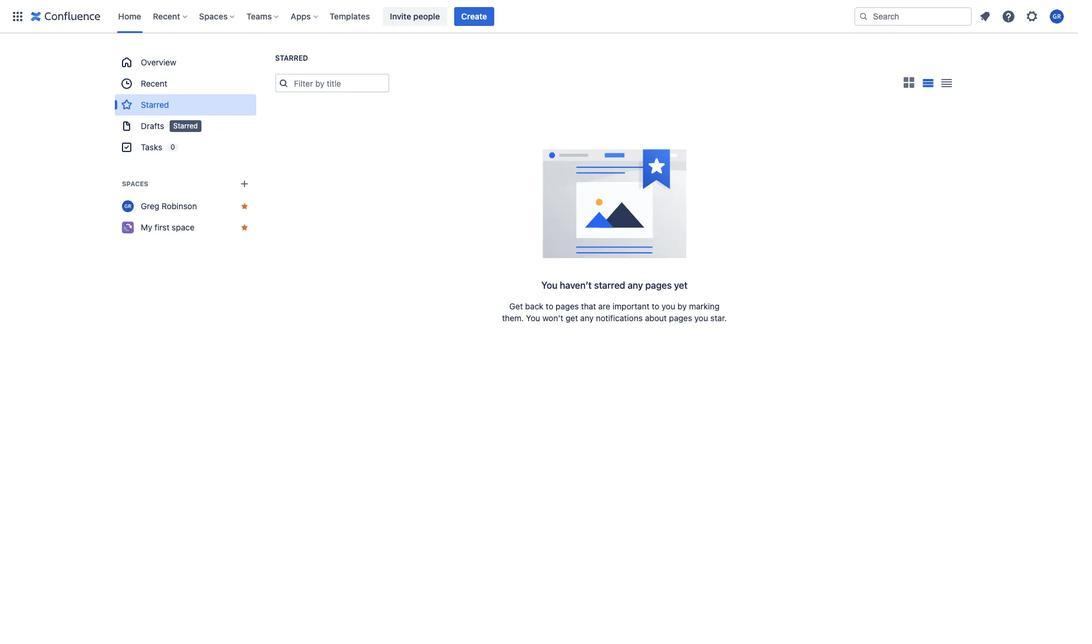 Task type: vqa. For each thing, say whether or not it's contained in the screenshot.
leftmost You
yes



Task type: describe. For each thing, give the bounding box(es) containing it.
my first space link
[[115, 217, 256, 238]]

create a space image
[[238, 177, 252, 191]]

2 vertical spatial pages
[[669, 313, 692, 323]]

templates link
[[326, 7, 374, 26]]

are
[[599, 301, 611, 311]]

robinson
[[162, 201, 197, 211]]

people
[[414, 11, 440, 21]]

global element
[[7, 0, 852, 33]]

recent inside popup button
[[153, 11, 180, 21]]

drafts link
[[115, 116, 256, 137]]

search image
[[859, 11, 869, 21]]

1 vertical spatial spaces
[[122, 180, 148, 187]]

compact list image
[[940, 76, 954, 90]]

1 vertical spatial starred
[[141, 100, 169, 110]]

by
[[678, 301, 687, 311]]

invite
[[390, 11, 411, 21]]

1 horizontal spatial you
[[695, 313, 708, 323]]

marking
[[689, 301, 720, 311]]

starred link
[[115, 94, 256, 116]]

first
[[155, 222, 170, 232]]

home
[[118, 11, 141, 21]]

banner containing home
[[0, 0, 1079, 33]]

important
[[613, 301, 650, 311]]

tasks
[[141, 142, 162, 152]]

notifications
[[596, 313, 643, 323]]

invite people
[[390, 11, 440, 21]]

recent button
[[149, 7, 192, 26]]

my first space
[[141, 222, 195, 232]]

0 vertical spatial pages
[[646, 280, 672, 291]]

get
[[566, 313, 578, 323]]

templates
[[330, 11, 370, 21]]

unstar this space image
[[240, 202, 249, 211]]

create
[[461, 11, 487, 21]]

1 horizontal spatial starred
[[173, 121, 198, 130]]

invite people button
[[383, 7, 447, 26]]

notification icon image
[[978, 9, 992, 23]]

won't
[[543, 313, 564, 323]]

0 vertical spatial you
[[662, 301, 676, 311]]

yet
[[674, 280, 688, 291]]

2 horizontal spatial starred
[[275, 54, 308, 62]]

your profile and preferences image
[[1050, 9, 1064, 23]]

overview link
[[115, 52, 256, 73]]

unstar this space image
[[240, 223, 249, 232]]

recent link
[[115, 73, 256, 94]]

2 to from the left
[[652, 301, 660, 311]]

greg robinson link
[[115, 196, 256, 217]]



Task type: locate. For each thing, give the bounding box(es) containing it.
0 vertical spatial any
[[628, 280, 643, 291]]

my
[[141, 222, 152, 232]]

spaces up 'greg'
[[122, 180, 148, 187]]

1 horizontal spatial you
[[542, 280, 558, 291]]

to up won't
[[546, 301, 554, 311]]

them.
[[502, 313, 524, 323]]

0 vertical spatial you
[[542, 280, 558, 291]]

appswitcher icon image
[[11, 9, 25, 23]]

starred up drafts
[[141, 100, 169, 110]]

settings icon image
[[1025, 9, 1040, 23]]

spaces inside popup button
[[199, 11, 228, 21]]

starred
[[594, 280, 626, 291]]

you down the marking
[[695, 313, 708, 323]]

greg
[[141, 201, 159, 211]]

drafts
[[141, 121, 164, 131]]

pages left yet
[[646, 280, 672, 291]]

1 horizontal spatial to
[[652, 301, 660, 311]]

0 horizontal spatial to
[[546, 301, 554, 311]]

about
[[645, 313, 667, 323]]

Search field
[[855, 7, 972, 26]]

1 vertical spatial you
[[526, 313, 540, 323]]

group containing overview
[[115, 52, 256, 158]]

1 vertical spatial pages
[[556, 301, 579, 311]]

haven't
[[560, 280, 592, 291]]

teams button
[[243, 7, 284, 26]]

any inside 'get back to pages that are important to you by marking them.  you won't get any notifications about pages you star.'
[[580, 313, 594, 323]]

space
[[172, 222, 195, 232]]

1 vertical spatial any
[[580, 313, 594, 323]]

1 vertical spatial recent
[[141, 78, 167, 88]]

any up important
[[628, 280, 643, 291]]

recent down overview
[[141, 78, 167, 88]]

0 horizontal spatial spaces
[[122, 180, 148, 187]]

you inside 'get back to pages that are important to you by marking them.  you won't get any notifications about pages you star.'
[[526, 313, 540, 323]]

apps
[[291, 11, 311, 21]]

overview
[[141, 57, 176, 67]]

0 vertical spatial starred
[[275, 54, 308, 62]]

home link
[[115, 7, 145, 26]]

0 vertical spatial spaces
[[199, 11, 228, 21]]

any
[[628, 280, 643, 291], [580, 313, 594, 323]]

you haven't starred any pages yet
[[542, 280, 688, 291]]

you up back
[[542, 280, 558, 291]]

spaces right recent popup button
[[199, 11, 228, 21]]

teams
[[247, 11, 272, 21]]

you down back
[[526, 313, 540, 323]]

pages
[[646, 280, 672, 291], [556, 301, 579, 311], [669, 313, 692, 323]]

apps button
[[287, 7, 323, 26]]

0
[[171, 143, 175, 151]]

cards image
[[902, 75, 916, 89]]

banner
[[0, 0, 1079, 33]]

you
[[662, 301, 676, 311], [695, 313, 708, 323]]

to up about
[[652, 301, 660, 311]]

greg robinson
[[141, 201, 197, 211]]

create link
[[454, 7, 494, 26]]

starred down apps on the left top of page
[[275, 54, 308, 62]]

0 horizontal spatial you
[[662, 301, 676, 311]]

confluence image
[[31, 9, 100, 23], [31, 9, 100, 23]]

0 horizontal spatial any
[[580, 313, 594, 323]]

spaces button
[[196, 7, 239, 26]]

2 vertical spatial starred
[[173, 121, 198, 130]]

0 horizontal spatial you
[[526, 313, 540, 323]]

star.
[[711, 313, 727, 323]]

1 horizontal spatial any
[[628, 280, 643, 291]]

any down that
[[580, 313, 594, 323]]

you
[[542, 280, 558, 291], [526, 313, 540, 323]]

to
[[546, 301, 554, 311], [652, 301, 660, 311]]

0 vertical spatial recent
[[153, 11, 180, 21]]

get back to pages that are important to you by marking them.  you won't get any notifications about pages you star.
[[502, 301, 727, 323]]

1 to from the left
[[546, 301, 554, 311]]

recent right 'home'
[[153, 11, 180, 21]]

group
[[115, 52, 256, 158]]

that
[[581, 301, 596, 311]]

pages up get
[[556, 301, 579, 311]]

1 horizontal spatial spaces
[[199, 11, 228, 21]]

Filter by title field
[[291, 75, 388, 91]]

pages down by at right
[[669, 313, 692, 323]]

spaces
[[199, 11, 228, 21], [122, 180, 148, 187]]

you left by at right
[[662, 301, 676, 311]]

get
[[510, 301, 523, 311]]

0 horizontal spatial starred
[[141, 100, 169, 110]]

help icon image
[[1002, 9, 1016, 23]]

back
[[525, 301, 544, 311]]

1 vertical spatial you
[[695, 313, 708, 323]]

starred
[[275, 54, 308, 62], [141, 100, 169, 110], [173, 121, 198, 130]]

starred down starred link
[[173, 121, 198, 130]]

list image
[[923, 79, 934, 87]]

recent
[[153, 11, 180, 21], [141, 78, 167, 88]]



